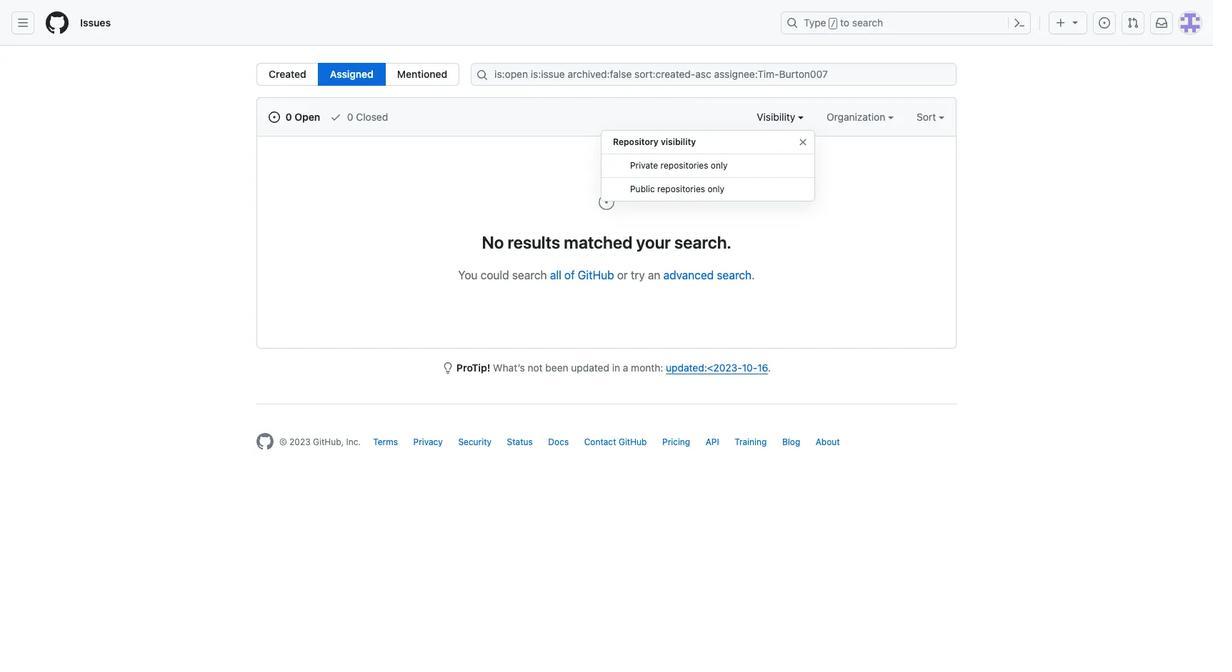 Task type: describe. For each thing, give the bounding box(es) containing it.
0 vertical spatial github
[[578, 269, 614, 281]]

0 for open
[[285, 111, 292, 123]]

you
[[458, 269, 478, 281]]

0 closed link
[[330, 109, 388, 124]]

privacy link
[[413, 437, 443, 447]]

status link
[[507, 437, 533, 447]]

filter by repository visiblity menu
[[601, 124, 815, 213]]

only for public repositories only
[[708, 184, 724, 194]]

1 horizontal spatial github
[[619, 437, 647, 447]]

an
[[648, 269, 660, 281]]

1 horizontal spatial search
[[717, 269, 752, 281]]

not
[[528, 362, 543, 374]]

try
[[631, 269, 645, 281]]

private repositories only link
[[602, 154, 814, 178]]

command palette image
[[1014, 17, 1025, 29]]

visibility
[[661, 136, 696, 147]]

all
[[550, 269, 561, 281]]

updated:<2023-
[[666, 362, 742, 374]]

search image
[[477, 69, 488, 81]]

1 vertical spatial issue opened image
[[598, 194, 615, 211]]

blog
[[782, 437, 800, 447]]

blog link
[[782, 437, 800, 447]]

private
[[630, 160, 658, 171]]

. for you could search all of github or try an advanced search .
[[752, 269, 755, 281]]

you could search all of github or try an advanced search .
[[458, 269, 755, 281]]

a
[[623, 362, 628, 374]]

security
[[458, 437, 492, 447]]

docs
[[548, 437, 569, 447]]

status
[[507, 437, 533, 447]]

contact
[[584, 437, 616, 447]]

repositories for public
[[657, 184, 705, 194]]

training link
[[735, 437, 767, 447]]

notifications image
[[1156, 17, 1167, 29]]

close menu image
[[797, 136, 809, 148]]

your
[[636, 232, 671, 252]]

repository
[[613, 136, 659, 147]]

been
[[545, 362, 568, 374]]

of
[[564, 269, 575, 281]]

2023
[[289, 437, 311, 447]]

terms link
[[373, 437, 398, 447]]

git pull request image
[[1127, 17, 1139, 29]]

0 open
[[283, 111, 320, 123]]

security link
[[458, 437, 492, 447]]

check image
[[330, 111, 342, 123]]

advanced search link
[[663, 269, 752, 281]]

0 closed
[[344, 111, 388, 123]]

homepage image
[[256, 433, 274, 450]]

0 vertical spatial issue opened image
[[1099, 17, 1110, 29]]

api
[[706, 437, 719, 447]]

public repositories only link
[[602, 178, 814, 201]]

contact github
[[584, 437, 647, 447]]

triangle down image
[[1070, 16, 1081, 28]]

issue opened image
[[269, 111, 280, 123]]

plus image
[[1055, 17, 1067, 29]]

protip! what's not been updated in a month: updated:<2023-10-16 .
[[456, 362, 771, 374]]

repository visibility
[[613, 136, 696, 147]]

visibility
[[757, 111, 798, 123]]

or
[[617, 269, 628, 281]]

. for protip! what's not been updated in a month: updated:<2023-10-16 .
[[768, 362, 771, 374]]

/
[[831, 19, 836, 29]]



Task type: vqa. For each thing, say whether or not it's contained in the screenshot.
organization
yes



Task type: locate. For each thing, give the bounding box(es) containing it.
search down search.
[[717, 269, 752, 281]]

repositories
[[661, 160, 708, 171], [657, 184, 705, 194]]

search
[[852, 16, 883, 29], [512, 269, 547, 281], [717, 269, 752, 281]]

mentioned
[[397, 68, 447, 80]]

github,
[[313, 437, 344, 447]]

privacy
[[413, 437, 443, 447]]

0
[[285, 111, 292, 123], [347, 111, 353, 123]]

.
[[752, 269, 755, 281], [768, 362, 771, 374]]

1 horizontal spatial .
[[768, 362, 771, 374]]

0 inside 'link'
[[347, 111, 353, 123]]

public
[[630, 184, 655, 194]]

search right to
[[852, 16, 883, 29]]

api link
[[706, 437, 719, 447]]

about
[[816, 437, 840, 447]]

to
[[840, 16, 850, 29]]

16
[[757, 362, 768, 374]]

organization button
[[827, 109, 894, 124]]

homepage image
[[46, 11, 69, 34]]

training
[[735, 437, 767, 447]]

sort button
[[917, 109, 944, 124]]

type
[[804, 16, 826, 29]]

0 right check image
[[347, 111, 353, 123]]

2 horizontal spatial search
[[852, 16, 883, 29]]

0 horizontal spatial issue opened image
[[598, 194, 615, 211]]

issue opened image left public
[[598, 194, 615, 211]]

mentioned link
[[385, 63, 460, 86]]

created
[[269, 68, 306, 80]]

contact github link
[[584, 437, 647, 447]]

all of github link
[[550, 269, 614, 281]]

10-
[[742, 362, 757, 374]]

could
[[481, 269, 509, 281]]

protip!
[[456, 362, 490, 374]]

© 2023 github, inc.
[[279, 437, 361, 447]]

no results matched your search.
[[482, 232, 731, 252]]

1 0 from the left
[[285, 111, 292, 123]]

1 vertical spatial only
[[708, 184, 724, 194]]

0 vertical spatial .
[[752, 269, 755, 281]]

github
[[578, 269, 614, 281], [619, 437, 647, 447]]

public repositories only
[[630, 184, 724, 194]]

0 horizontal spatial 0
[[285, 111, 292, 123]]

in
[[612, 362, 620, 374]]

organization
[[827, 111, 888, 123]]

1 vertical spatial .
[[768, 362, 771, 374]]

. right 10-
[[768, 362, 771, 374]]

light bulb image
[[442, 362, 454, 374]]

github right of
[[578, 269, 614, 281]]

©
[[279, 437, 287, 447]]

search.
[[674, 232, 731, 252]]

no
[[482, 232, 504, 252]]

open
[[295, 111, 320, 123]]

updated:<2023-10-16 link
[[666, 362, 768, 374]]

matched
[[564, 232, 633, 252]]

search left the all
[[512, 269, 547, 281]]

closed
[[356, 111, 388, 123]]

1 vertical spatial repositories
[[657, 184, 705, 194]]

about link
[[816, 437, 840, 447]]

Issues search field
[[471, 63, 957, 86]]

type / to search
[[804, 16, 883, 29]]

0 open link
[[269, 109, 320, 124]]

inc.
[[346, 437, 361, 447]]

pricing
[[662, 437, 690, 447]]

advanced
[[663, 269, 714, 281]]

0 horizontal spatial .
[[752, 269, 755, 281]]

results
[[508, 232, 560, 252]]

pricing link
[[662, 437, 690, 447]]

0 vertical spatial only
[[711, 160, 728, 171]]

docs link
[[548, 437, 569, 447]]

terms
[[373, 437, 398, 447]]

1 horizontal spatial 0
[[347, 111, 353, 123]]

month:
[[631, 362, 663, 374]]

only down private repositories only link on the top
[[708, 184, 724, 194]]

repositories down private repositories only
[[657, 184, 705, 194]]

only up the public repositories only link
[[711, 160, 728, 171]]

2 0 from the left
[[347, 111, 353, 123]]

0 vertical spatial repositories
[[661, 160, 708, 171]]

only
[[711, 160, 728, 171], [708, 184, 724, 194]]

created link
[[256, 63, 318, 86]]

0 horizontal spatial search
[[512, 269, 547, 281]]

0 horizontal spatial github
[[578, 269, 614, 281]]

issue opened image left git pull request icon
[[1099, 17, 1110, 29]]

github right 'contact'
[[619, 437, 647, 447]]

issues
[[80, 16, 111, 29]]

0 right issue opened icon
[[285, 111, 292, 123]]

1 vertical spatial github
[[619, 437, 647, 447]]

visibility button
[[757, 109, 804, 124]]

repositories down visibility
[[661, 160, 708, 171]]

only for private repositories only
[[711, 160, 728, 171]]

repositories for private
[[661, 160, 708, 171]]

issues element
[[256, 63, 460, 86]]

sort
[[917, 111, 936, 123]]

what's
[[493, 362, 525, 374]]

1 horizontal spatial issue opened image
[[1099, 17, 1110, 29]]

private repositories only
[[630, 160, 728, 171]]

Search all issues text field
[[471, 63, 957, 86]]

0 for closed
[[347, 111, 353, 123]]

issue opened image
[[1099, 17, 1110, 29], [598, 194, 615, 211]]

updated
[[571, 362, 609, 374]]

. right advanced in the right of the page
[[752, 269, 755, 281]]



